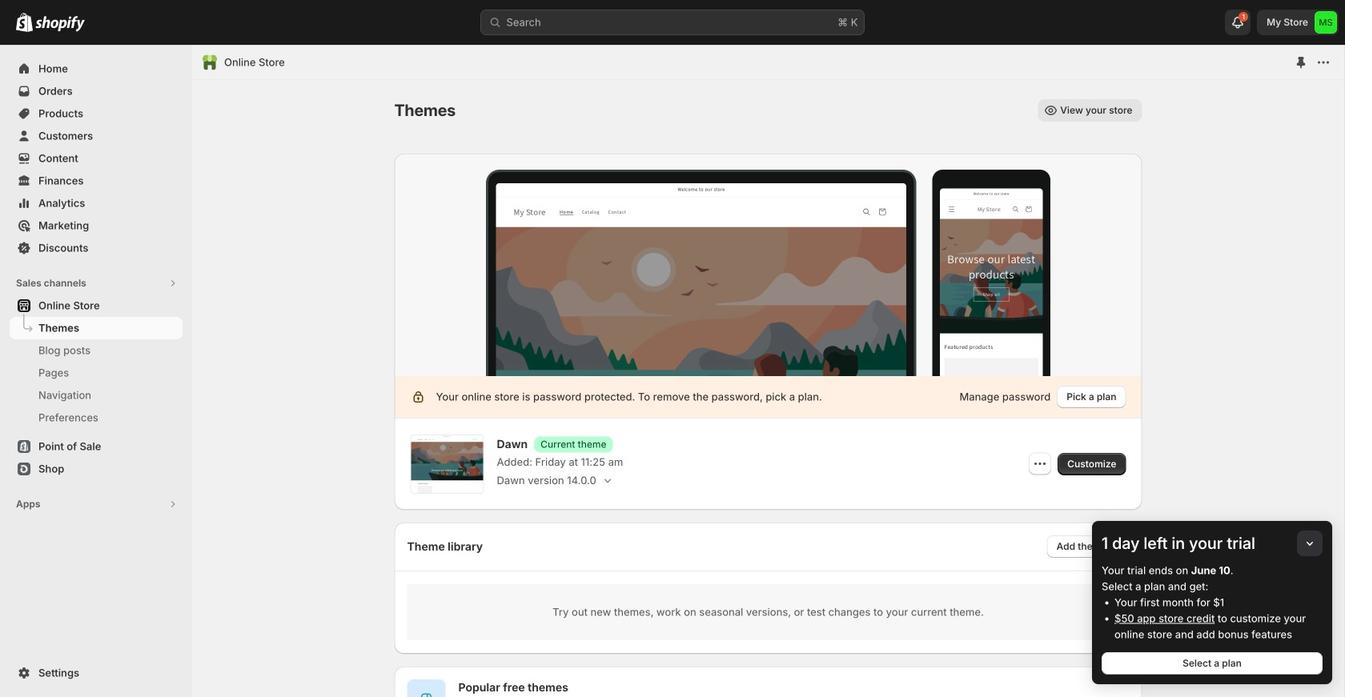 Task type: vqa. For each thing, say whether or not it's contained in the screenshot.
the left "Shopify" image
yes



Task type: locate. For each thing, give the bounding box(es) containing it.
online store image
[[202, 54, 218, 70]]

shopify image
[[16, 13, 33, 32], [35, 16, 85, 32]]

1 horizontal spatial shopify image
[[35, 16, 85, 32]]



Task type: describe. For each thing, give the bounding box(es) containing it.
0 horizontal spatial shopify image
[[16, 13, 33, 32]]

my store image
[[1315, 11, 1337, 34]]



